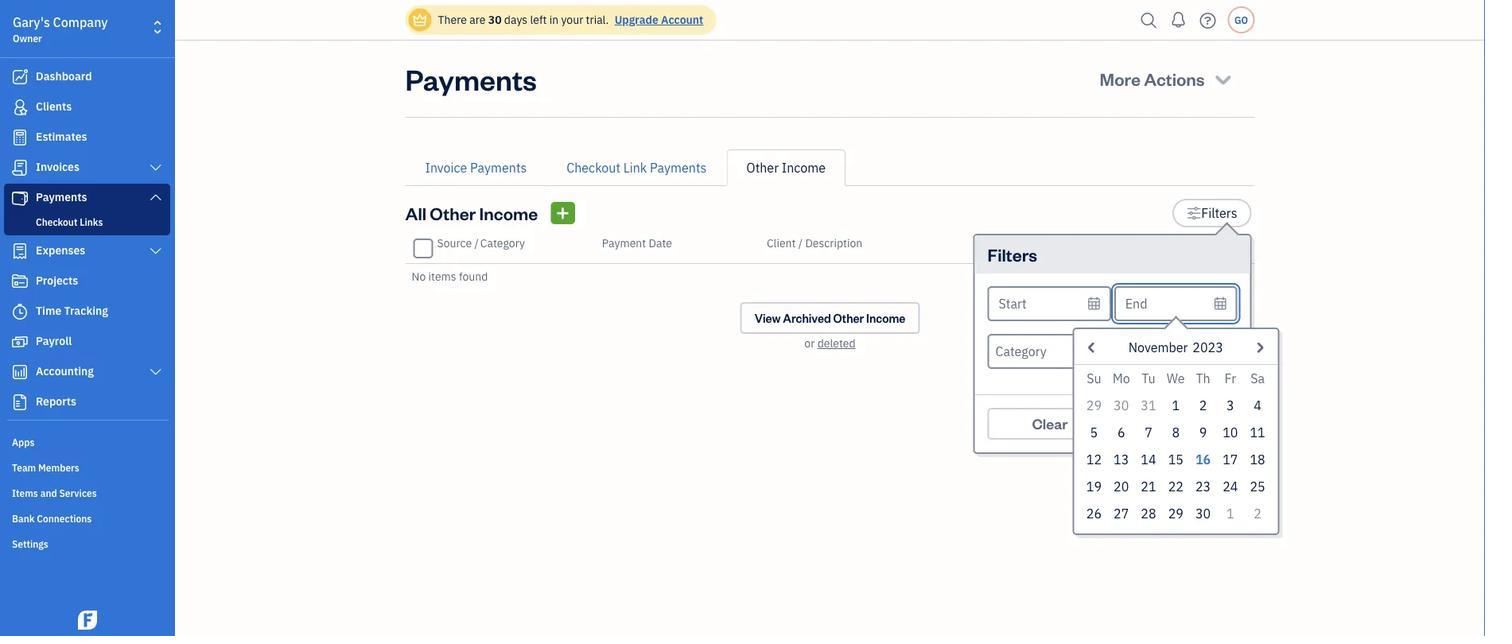 Task type: vqa. For each thing, say whether or not it's contained in the screenshot.
16
yes



Task type: describe. For each thing, give the bounding box(es) containing it.
clients link
[[4, 93, 170, 122]]

20 button
[[1108, 473, 1135, 500]]

filters inside dropdown button
[[1202, 205, 1237, 222]]

26 button
[[1081, 500, 1108, 527]]

0 vertical spatial 30 button
[[1108, 392, 1135, 419]]

mo
[[1113, 370, 1130, 387]]

settings image
[[1187, 204, 1202, 223]]

report image
[[10, 395, 29, 411]]

freshbooks image
[[75, 611, 100, 630]]

project image
[[10, 274, 29, 290]]

money image
[[10, 334, 29, 350]]

we
[[1167, 370, 1185, 387]]

su
[[1087, 370, 1102, 387]]

0 vertical spatial 30
[[488, 12, 502, 27]]

estimate image
[[10, 130, 29, 146]]

sa
[[1251, 370, 1265, 387]]

more
[[1100, 67, 1141, 90]]

gary's company owner
[[13, 14, 108, 45]]

gary's
[[13, 14, 50, 31]]

payroll link
[[4, 328, 170, 356]]

15 button
[[1162, 446, 1190, 473]]

other income
[[746, 160, 826, 176]]

time tracking link
[[4, 298, 170, 326]]

2023
[[1193, 339, 1223, 356]]

29 for the bottom 29 button
[[1168, 506, 1184, 522]]

9
[[1199, 424, 1207, 441]]

there are 30 days left in your trial. upgrade account
[[438, 12, 703, 27]]

team
[[12, 461, 36, 474]]

add new other income entry image
[[556, 204, 570, 223]]

14 button
[[1135, 446, 1162, 473]]

invoice payments
[[425, 160, 527, 176]]

estimates link
[[4, 123, 170, 152]]

upgrade account link
[[612, 12, 703, 27]]

1 horizontal spatial 30 button
[[1190, 500, 1217, 527]]

12 button
[[1081, 446, 1108, 473]]

go
[[1235, 14, 1248, 26]]

16
[[1196, 451, 1211, 468]]

settings
[[12, 538, 48, 551]]

expense image
[[10, 243, 29, 259]]

chevron large down image for expenses
[[148, 245, 163, 258]]

income inside "other income" link
[[782, 160, 826, 176]]

upgrade
[[615, 12, 659, 27]]

0 horizontal spatial other
[[430, 202, 476, 224]]

apps
[[12, 436, 35, 449]]

checkout for checkout links
[[36, 216, 77, 228]]

estimates
[[36, 129, 87, 144]]

30 for the top 30 button
[[1114, 397, 1129, 414]]

3 button
[[1217, 392, 1244, 419]]

17 button
[[1217, 446, 1244, 473]]

28 button
[[1135, 500, 1162, 527]]

chevron large down image for invoices
[[148, 161, 163, 174]]

1 horizontal spatial 1 button
[[1217, 500, 1244, 527]]

other income link
[[727, 150, 846, 186]]

1 vertical spatial income
[[479, 202, 538, 224]]

1 vertical spatial filters
[[988, 243, 1037, 266]]

tracking
[[64, 304, 108, 318]]

members
[[38, 461, 79, 474]]

projects link
[[4, 267, 170, 296]]

4 button
[[1244, 392, 1272, 419]]

view
[[755, 311, 781, 326]]

amount button
[[1209, 236, 1249, 251]]

2 vertical spatial other
[[833, 311, 864, 326]]

24 button
[[1217, 473, 1244, 500]]

payments down 'are'
[[405, 60, 537, 97]]

invoice
[[425, 160, 467, 176]]

10 button
[[1217, 419, 1244, 446]]

days
[[504, 12, 528, 27]]

and
[[40, 487, 57, 500]]

are
[[470, 12, 486, 27]]

19
[[1087, 479, 1102, 495]]

time tracking
[[36, 304, 108, 318]]

there
[[438, 12, 467, 27]]

reports
[[36, 394, 76, 409]]

0 vertical spatial 1 button
[[1162, 392, 1190, 419]]

grid containing su
[[1081, 365, 1272, 527]]

all
[[405, 202, 426, 224]]

payment image
[[10, 190, 29, 206]]

clear button
[[988, 408, 1113, 440]]

description
[[805, 236, 863, 251]]

more actions button
[[1086, 60, 1249, 98]]

/ for category
[[475, 236, 479, 251]]

expenses
[[36, 243, 85, 258]]

go button
[[1228, 6, 1255, 33]]

your
[[561, 12, 583, 27]]

checkout for checkout link payments
[[567, 160, 621, 176]]

checkout link payments
[[567, 160, 707, 176]]

16 button
[[1190, 446, 1217, 473]]

26
[[1087, 506, 1102, 522]]

more actions
[[1100, 67, 1205, 90]]

checkout links
[[36, 216, 103, 228]]

links
[[80, 216, 103, 228]]

filters button
[[1173, 199, 1252, 228]]

18
[[1250, 451, 1266, 468]]

1 vertical spatial 29 button
[[1162, 500, 1190, 527]]

29 for 29 button to the left
[[1087, 397, 1102, 414]]

accounting
[[36, 364, 94, 379]]

date
[[649, 236, 672, 251]]

13 button
[[1108, 446, 1135, 473]]

apply button
[[1119, 408, 1244, 440]]

0 vertical spatial 1
[[1172, 397, 1180, 414]]

dashboard link
[[4, 63, 170, 91]]

november
[[1129, 339, 1188, 356]]

5 button
[[1081, 419, 1108, 446]]

invoices
[[36, 160, 80, 174]]

notifications image
[[1166, 4, 1191, 36]]



Task type: locate. For each thing, give the bounding box(es) containing it.
0 horizontal spatial 1
[[1172, 397, 1180, 414]]

1 vertical spatial 1 button
[[1217, 500, 1244, 527]]

23 button
[[1190, 473, 1217, 500]]

1
[[1172, 397, 1180, 414], [1227, 506, 1234, 522]]

30 right 'are'
[[488, 12, 502, 27]]

4
[[1254, 397, 1262, 414]]

team members link
[[4, 455, 170, 479]]

income inside view archived other income link
[[866, 311, 906, 326]]

0 horizontal spatial 29
[[1087, 397, 1102, 414]]

checkout
[[567, 160, 621, 176], [36, 216, 77, 228]]

15
[[1168, 451, 1184, 468]]

0 horizontal spatial 29 button
[[1081, 392, 1108, 419]]

filters up start date in mm/dd/yyyy format text box
[[988, 243, 1037, 266]]

deleted link
[[818, 336, 856, 351]]

1 horizontal spatial checkout
[[567, 160, 621, 176]]

checkout left link
[[567, 160, 621, 176]]

left
[[530, 12, 547, 27]]

1 vertical spatial 29
[[1168, 506, 1184, 522]]

6 button
[[1108, 419, 1135, 446]]

8 button
[[1162, 419, 1190, 446]]

0 horizontal spatial /
[[475, 236, 479, 251]]

all other income
[[405, 202, 538, 224]]

1 horizontal spatial 29
[[1168, 506, 1184, 522]]

found
[[459, 269, 488, 284]]

6
[[1118, 424, 1125, 441]]

0 vertical spatial filters
[[1202, 205, 1237, 222]]

29 button down the su
[[1081, 392, 1108, 419]]

0 horizontal spatial filters
[[988, 243, 1037, 266]]

expenses link
[[4, 237, 170, 266]]

0 vertical spatial chevron large down image
[[148, 161, 163, 174]]

projects
[[36, 273, 78, 288]]

1 chevron large down image from the top
[[148, 161, 163, 174]]

25 button
[[1244, 473, 1272, 500]]

0 horizontal spatial 30
[[488, 12, 502, 27]]

30 button down 23
[[1190, 500, 1217, 527]]

payments inside 'main' element
[[36, 190, 87, 204]]

checkout links link
[[7, 212, 167, 232]]

30 button down mo
[[1108, 392, 1135, 419]]

chevron large down image up payments "link"
[[148, 161, 163, 174]]

1 horizontal spatial 30
[[1114, 397, 1129, 414]]

1 vertical spatial checkout
[[36, 216, 77, 228]]

chevrondown image
[[1212, 68, 1234, 90]]

account
[[661, 12, 703, 27]]

14
[[1141, 451, 1156, 468]]

category
[[480, 236, 525, 251]]

invoice image
[[10, 160, 29, 176]]

clients
[[36, 99, 72, 114]]

1 horizontal spatial /
[[799, 236, 803, 251]]

0 vertical spatial income
[[782, 160, 826, 176]]

other up the deleted link
[[833, 311, 864, 326]]

1 horizontal spatial other
[[746, 160, 779, 176]]

Category search field
[[996, 342, 1217, 361]]

29 button down 22
[[1162, 500, 1190, 527]]

1 vertical spatial chevron large down image
[[148, 245, 163, 258]]

1 button down the we
[[1162, 392, 1190, 419]]

0 horizontal spatial income
[[479, 202, 538, 224]]

1 vertical spatial other
[[430, 202, 476, 224]]

chevron large down image inside payments "link"
[[148, 191, 163, 204]]

team members
[[12, 461, 79, 474]]

7
[[1145, 424, 1153, 441]]

payments up checkout links
[[36, 190, 87, 204]]

main element
[[0, 0, 215, 636]]

actions
[[1144, 67, 1205, 90]]

1 down 24
[[1227, 506, 1234, 522]]

chart image
[[10, 364, 29, 380]]

28
[[1141, 506, 1156, 522]]

dashboard image
[[10, 69, 29, 85]]

1 horizontal spatial 1
[[1227, 506, 1234, 522]]

1 vertical spatial chevron large down image
[[148, 366, 163, 379]]

services
[[59, 487, 97, 500]]

income
[[782, 160, 826, 176], [479, 202, 538, 224], [866, 311, 906, 326]]

trial.
[[586, 12, 609, 27]]

deleted
[[818, 336, 856, 351]]

0 horizontal spatial 2
[[1199, 397, 1207, 414]]

items and services link
[[4, 481, 170, 504]]

/ for description
[[799, 236, 803, 251]]

reports link
[[4, 388, 170, 417]]

2 button up 9
[[1190, 392, 1217, 419]]

owner
[[13, 32, 42, 45]]

filters up the amount
[[1202, 205, 1237, 222]]

1 horizontal spatial 29 button
[[1162, 500, 1190, 527]]

2 for topmost 2 button
[[1199, 397, 1207, 414]]

2 chevron large down image from the top
[[148, 366, 163, 379]]

1 button down 24
[[1217, 500, 1244, 527]]

0 horizontal spatial 2 button
[[1190, 392, 1217, 419]]

1 vertical spatial 30
[[1114, 397, 1129, 414]]

30 down mo
[[1114, 397, 1129, 414]]

payments right link
[[650, 160, 707, 176]]

1 vertical spatial 30 button
[[1190, 500, 1217, 527]]

bank connections
[[12, 512, 92, 525]]

timer image
[[10, 304, 29, 320]]

other up source
[[430, 202, 476, 224]]

chevron large down image
[[148, 161, 163, 174], [148, 366, 163, 379]]

chevron large down image up reports link
[[148, 366, 163, 379]]

1 vertical spatial 2
[[1254, 506, 1262, 522]]

17
[[1223, 451, 1238, 468]]

checkout inside 'main' element
[[36, 216, 77, 228]]

connections
[[37, 512, 92, 525]]

2 button down 25
[[1244, 500, 1272, 527]]

0 vertical spatial 29
[[1087, 397, 1102, 414]]

fr
[[1225, 370, 1236, 387]]

11
[[1250, 424, 1266, 441]]

30 down '23' button
[[1196, 506, 1211, 522]]

12
[[1087, 451, 1102, 468]]

22
[[1168, 479, 1184, 495]]

1 horizontal spatial 2
[[1254, 506, 1262, 522]]

1 vertical spatial 2 button
[[1244, 500, 1272, 527]]

27
[[1114, 506, 1129, 522]]

view archived other income
[[755, 311, 906, 326]]

chevron large down image
[[148, 191, 163, 204], [148, 245, 163, 258]]

1 horizontal spatial 2 button
[[1244, 500, 1272, 527]]

29 up 5 button
[[1087, 397, 1102, 414]]

dashboard
[[36, 69, 92, 84]]

2 horizontal spatial 30
[[1196, 506, 1211, 522]]

13
[[1114, 451, 1129, 468]]

0 vertical spatial 2
[[1199, 397, 1207, 414]]

1 chevron large down image from the top
[[148, 191, 163, 204]]

23
[[1196, 479, 1211, 495]]

1 vertical spatial 1
[[1227, 506, 1234, 522]]

8
[[1172, 424, 1180, 441]]

0 horizontal spatial 30 button
[[1108, 392, 1135, 419]]

source
[[437, 236, 472, 251]]

chevron large down image for accounting
[[148, 366, 163, 379]]

0 vertical spatial checkout
[[567, 160, 621, 176]]

2 vertical spatial 30
[[1196, 506, 1211, 522]]

search image
[[1136, 8, 1162, 32]]

/ right the "client"
[[799, 236, 803, 251]]

chevron large down image for payments
[[148, 191, 163, 204]]

no
[[412, 269, 426, 284]]

/
[[475, 236, 479, 251], [799, 236, 803, 251]]

2 down 25
[[1254, 506, 1262, 522]]

time
[[36, 304, 61, 318]]

2 horizontal spatial income
[[866, 311, 906, 326]]

2 down th
[[1199, 397, 1207, 414]]

apply
[[1162, 414, 1201, 433]]

checkout up the "expenses"
[[36, 216, 77, 228]]

no items found
[[412, 269, 488, 284]]

client image
[[10, 99, 29, 115]]

th
[[1196, 370, 1211, 387]]

1 / from the left
[[475, 236, 479, 251]]

0 vertical spatial 29 button
[[1081, 392, 1108, 419]]

29 button
[[1081, 392, 1108, 419], [1162, 500, 1190, 527]]

29 down 22 button
[[1168, 506, 1184, 522]]

1 up apply on the right bottom of the page
[[1172, 397, 1180, 414]]

grid
[[1081, 365, 1272, 527]]

2 / from the left
[[799, 236, 803, 251]]

archived
[[783, 311, 831, 326]]

/ right source
[[475, 236, 479, 251]]

chevron large down image down checkout links link
[[148, 245, 163, 258]]

crown image
[[412, 12, 428, 28]]

go to help image
[[1195, 8, 1221, 32]]

0 vertical spatial 2 button
[[1190, 392, 1217, 419]]

24
[[1223, 479, 1238, 495]]

5
[[1090, 424, 1098, 441]]

1 horizontal spatial filters
[[1202, 205, 1237, 222]]

2 for the bottommost 2 button
[[1254, 506, 1262, 522]]

view archived other income link
[[740, 302, 920, 334]]

or deleted
[[805, 336, 856, 351]]

bank connections link
[[4, 506, 170, 530]]

2 chevron large down image from the top
[[148, 245, 163, 258]]

30
[[488, 12, 502, 27], [1114, 397, 1129, 414], [1196, 506, 1211, 522]]

items
[[12, 487, 38, 500]]

0 horizontal spatial checkout
[[36, 216, 77, 228]]

End date in MM/DD/YYYY format text field
[[1114, 286, 1237, 321]]

22 button
[[1162, 473, 1190, 500]]

0 vertical spatial other
[[746, 160, 779, 176]]

chevron large down image up checkout links link
[[148, 191, 163, 204]]

invoice payments link
[[405, 150, 547, 186]]

1 horizontal spatial income
[[782, 160, 826, 176]]

payments right invoice
[[470, 160, 527, 176]]

10
[[1223, 424, 1238, 441]]

payment date
[[602, 236, 672, 251]]

2 horizontal spatial other
[[833, 311, 864, 326]]

or
[[805, 336, 815, 351]]

clear
[[1032, 414, 1068, 433]]

Start date in MM/DD/YYYY format text field
[[988, 286, 1111, 321]]

source / category
[[437, 236, 525, 251]]

chevron large down image inside expenses link
[[148, 245, 163, 258]]

25
[[1250, 479, 1266, 495]]

21
[[1141, 479, 1156, 495]]

0 horizontal spatial 1 button
[[1162, 392, 1190, 419]]

link
[[624, 160, 647, 176]]

30 for the rightmost 30 button
[[1196, 506, 1211, 522]]

2 vertical spatial income
[[866, 311, 906, 326]]

0 vertical spatial chevron large down image
[[148, 191, 163, 204]]

other up the "client"
[[746, 160, 779, 176]]



